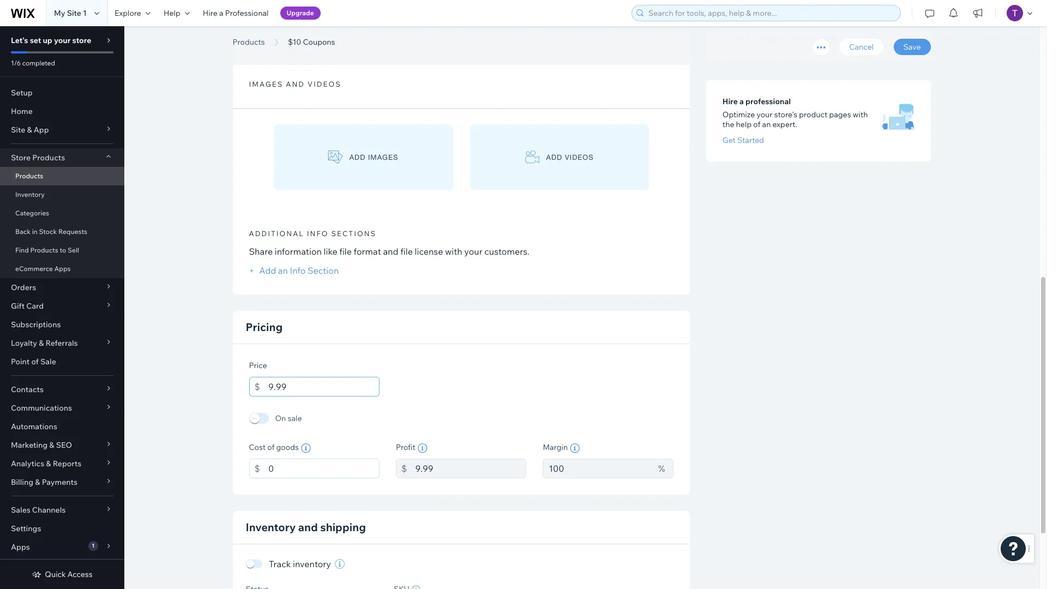 Task type: vqa. For each thing, say whether or not it's contained in the screenshot.
of
yes



Task type: locate. For each thing, give the bounding box(es) containing it.
customers.
[[484, 246, 530, 257]]

add
[[259, 265, 276, 276]]

my site 1
[[54, 8, 87, 18]]

professional
[[746, 96, 791, 106]]

1 horizontal spatial products link
[[227, 37, 270, 47]]

1 horizontal spatial with
[[853, 110, 868, 119]]

1 horizontal spatial 1
[[92, 542, 95, 549]]

products right store at the left top of the page
[[32, 153, 65, 163]]

0 vertical spatial inventory
[[15, 190, 45, 199]]

info tooltip image right goods
[[301, 443, 311, 453]]

2 horizontal spatial info tooltip image
[[570, 443, 580, 453]]

an
[[762, 119, 771, 129], [278, 265, 288, 276]]

communications
[[11, 403, 72, 413]]

products link down professional
[[227, 37, 270, 47]]

sell
[[68, 246, 79, 254]]

1 vertical spatial products link
[[0, 167, 124, 185]]

0 vertical spatial with
[[853, 110, 868, 119]]

back in stock requests
[[15, 227, 87, 236]]

1 horizontal spatial inventory
[[246, 520, 296, 534]]

0 horizontal spatial inventory
[[15, 190, 45, 199]]

0 horizontal spatial products link
[[0, 167, 124, 185]]

site down home
[[11, 125, 25, 135]]

0 vertical spatial your
[[54, 35, 71, 45]]

1 horizontal spatial file
[[400, 246, 413, 257]]

1 vertical spatial 1
[[92, 542, 95, 549]]

setup link
[[0, 83, 124, 102]]

1 horizontal spatial your
[[464, 246, 482, 257]]

inventory up track
[[246, 520, 296, 534]]

0 vertical spatial a
[[219, 8, 223, 18]]

setup
[[11, 88, 33, 98]]

0 vertical spatial and
[[286, 80, 305, 88]]

automations
[[11, 422, 57, 431]]

file left license
[[400, 246, 413, 257]]

0 vertical spatial an
[[762, 119, 771, 129]]

product
[[799, 110, 827, 119]]

& inside 'dropdown button'
[[49, 440, 54, 450]]

0 horizontal spatial file
[[339, 246, 352, 257]]

and left shipping
[[298, 520, 318, 534]]

quick
[[45, 569, 66, 579]]

of right cost
[[267, 442, 275, 452]]

an left info
[[278, 265, 288, 276]]

expert.
[[773, 119, 797, 129]]

margin
[[543, 442, 568, 452]]

2 vertical spatial your
[[464, 246, 482, 257]]

settings link
[[0, 519, 124, 538]]

inventory inside $10 coupons form
[[246, 520, 296, 534]]

$
[[254, 381, 260, 392], [254, 463, 260, 474], [401, 463, 407, 474]]

sales channels button
[[0, 501, 124, 519]]

sidebar element
[[0, 26, 124, 589]]

apps down find products to sell "link" in the top of the page
[[54, 265, 71, 273]]

2 horizontal spatial your
[[757, 110, 773, 119]]

your inside "optimize your store's product pages with the help of an expert."
[[757, 110, 773, 119]]

& left reports
[[46, 459, 51, 468]]

hire up the optimize
[[723, 96, 738, 106]]

3 info tooltip image from the left
[[570, 443, 580, 453]]

an left expert.
[[762, 119, 771, 129]]

point of sale
[[11, 357, 56, 366]]

inventory for inventory
[[15, 190, 45, 199]]

point of sale link
[[0, 352, 124, 371]]

0 horizontal spatial add
[[349, 153, 366, 161]]

images and videos
[[249, 80, 341, 88]]

info tooltip image right profit
[[418, 443, 427, 453]]

1 up access
[[92, 542, 95, 549]]

products link down store products
[[0, 167, 124, 185]]

1/6
[[11, 59, 21, 67]]

& inside "popup button"
[[46, 459, 51, 468]]

cancel button
[[840, 39, 884, 55]]

gift card button
[[0, 297, 124, 315]]

0 horizontal spatial with
[[445, 246, 462, 257]]

videos icon image
[[525, 150, 540, 164]]

1 horizontal spatial hire
[[723, 96, 738, 106]]

channels
[[32, 505, 66, 515]]

marketing & seo button
[[0, 436, 124, 454]]

1 vertical spatial site
[[11, 125, 25, 135]]

$10 down upgrade button
[[288, 37, 301, 47]]

sales channels
[[11, 505, 66, 515]]

& right the billing at the bottom
[[35, 477, 40, 487]]

file right like
[[339, 246, 352, 257]]

site right 'my'
[[67, 8, 81, 18]]

0 vertical spatial 1
[[83, 8, 87, 18]]

2 add from the left
[[546, 153, 562, 161]]

add videos
[[546, 153, 594, 161]]

add right gallery icon
[[349, 153, 366, 161]]

a for professional
[[219, 8, 223, 18]]

and left videos
[[286, 80, 305, 88]]

and
[[286, 80, 305, 88], [383, 246, 398, 257], [298, 520, 318, 534]]

requests
[[58, 227, 87, 236]]

automations link
[[0, 417, 124, 436]]

info tooltip image
[[301, 443, 311, 453], [418, 443, 427, 453], [570, 443, 580, 453]]

billing & payments button
[[0, 473, 124, 491]]

categories
[[15, 209, 49, 217]]

add right videos icon
[[546, 153, 562, 161]]

1 horizontal spatial site
[[67, 8, 81, 18]]

add images
[[349, 153, 398, 161]]

1 add from the left
[[349, 153, 366, 161]]

0 horizontal spatial apps
[[11, 542, 30, 552]]

settings
[[11, 524, 41, 533]]

1 horizontal spatial info tooltip image
[[418, 443, 427, 453]]

orders
[[11, 283, 36, 292]]

with
[[853, 110, 868, 119], [445, 246, 462, 257]]

1 vertical spatial with
[[445, 246, 462, 257]]

up
[[43, 35, 52, 45]]

on sale
[[275, 413, 302, 423]]

and right format
[[383, 246, 398, 257]]

your right up
[[54, 35, 71, 45]]

a left professional
[[219, 8, 223, 18]]

store products
[[11, 153, 65, 163]]

$ down price
[[254, 381, 260, 392]]

info tooltip image right margin
[[570, 443, 580, 453]]

card
[[26, 301, 44, 311]]

shipping
[[320, 520, 366, 534]]

videos
[[308, 80, 341, 88]]

0 horizontal spatial of
[[31, 357, 39, 366]]

products inside $10 coupons form
[[233, 37, 265, 47]]

none text field inside $10 coupons form
[[268, 459, 380, 478]]

price
[[249, 361, 267, 370]]

1 horizontal spatial a
[[740, 96, 744, 106]]

get started link
[[723, 135, 764, 145]]

$10 coupons
[[233, 23, 356, 48], [288, 37, 335, 47]]

None text field
[[268, 459, 380, 478]]

a inside $10 coupons form
[[740, 96, 744, 106]]

0 horizontal spatial an
[[278, 265, 288, 276]]

info
[[290, 265, 306, 276]]

1 horizontal spatial add
[[546, 153, 562, 161]]

with right license
[[445, 246, 462, 257]]

0 horizontal spatial info tooltip image
[[301, 443, 311, 453]]

& inside popup button
[[35, 477, 40, 487]]

2 vertical spatial and
[[298, 520, 318, 534]]

share information like file format and file license with your customers.
[[249, 246, 530, 257]]

cancel
[[849, 42, 874, 52]]

1 vertical spatial apps
[[11, 542, 30, 552]]

1 info tooltip image from the left
[[301, 443, 311, 453]]

0 horizontal spatial hire
[[203, 8, 218, 18]]

hire for hire a professional
[[723, 96, 738, 106]]

$10 down professional
[[233, 23, 267, 48]]

hire inside $10 coupons form
[[723, 96, 738, 106]]

& left app
[[27, 125, 32, 135]]

1
[[83, 8, 87, 18], [92, 542, 95, 549]]

help
[[736, 119, 752, 129]]

access
[[68, 569, 93, 579]]

2 vertical spatial of
[[267, 442, 275, 452]]

1 horizontal spatial an
[[762, 119, 771, 129]]

& right loyalty
[[39, 338, 44, 348]]

1 right 'my'
[[83, 8, 87, 18]]

with right pages
[[853, 110, 868, 119]]

1 horizontal spatial apps
[[54, 265, 71, 273]]

& for site
[[27, 125, 32, 135]]

products up ecommerce apps
[[30, 246, 58, 254]]

home
[[11, 106, 33, 116]]

of left sale
[[31, 357, 39, 366]]

your left customers. at the top of page
[[464, 246, 482, 257]]

info tooltip image for profit
[[418, 443, 427, 453]]

1 horizontal spatial of
[[267, 442, 275, 452]]

your inside sidebar element
[[54, 35, 71, 45]]

your down professional
[[757, 110, 773, 119]]

products link
[[227, 37, 270, 47], [0, 167, 124, 185]]

0 vertical spatial site
[[67, 8, 81, 18]]

an inside "optimize your store's product pages with the help of an expert."
[[762, 119, 771, 129]]

0 vertical spatial of
[[753, 119, 760, 129]]

a up the optimize
[[740, 96, 744, 106]]

0 horizontal spatial your
[[54, 35, 71, 45]]

file
[[339, 246, 352, 257], [400, 246, 413, 257]]

0 vertical spatial apps
[[54, 265, 71, 273]]

hire right help 'button'
[[203, 8, 218, 18]]

2 horizontal spatial of
[[753, 119, 760, 129]]

of inside "optimize your store's product pages with the help of an expert."
[[753, 119, 760, 129]]

1 vertical spatial your
[[757, 110, 773, 119]]

1 vertical spatial of
[[31, 357, 39, 366]]

inventory up categories
[[15, 190, 45, 199]]

of right help
[[753, 119, 760, 129]]

& for billing
[[35, 477, 40, 487]]

get started
[[723, 135, 764, 145]]

inventory inside sidebar element
[[15, 190, 45, 199]]

site inside dropdown button
[[11, 125, 25, 135]]

of inside sidebar element
[[31, 357, 39, 366]]

0 vertical spatial hire
[[203, 8, 218, 18]]

gift
[[11, 301, 25, 311]]

a inside the hire a professional link
[[219, 8, 223, 18]]

1 vertical spatial a
[[740, 96, 744, 106]]

1 vertical spatial hire
[[723, 96, 738, 106]]

apps down settings
[[11, 542, 30, 552]]

on
[[275, 413, 286, 423]]

share
[[249, 246, 273, 257]]

pages
[[829, 110, 851, 119]]

0 horizontal spatial site
[[11, 125, 25, 135]]

hire a professional
[[723, 96, 791, 106]]

0 horizontal spatial a
[[219, 8, 223, 18]]

products down professional
[[233, 37, 265, 47]]

& left seo
[[49, 440, 54, 450]]

2 info tooltip image from the left
[[418, 443, 427, 453]]

None text field
[[268, 377, 380, 397], [415, 459, 526, 478], [543, 459, 653, 478], [268, 377, 380, 397], [415, 459, 526, 478], [543, 459, 653, 478]]

hire for hire a professional
[[203, 8, 218, 18]]

$ down profit
[[401, 463, 407, 474]]

1 vertical spatial inventory
[[246, 520, 296, 534]]

1 vertical spatial and
[[383, 246, 398, 257]]



Task type: describe. For each thing, give the bounding box(es) containing it.
orders button
[[0, 278, 124, 297]]

hire a professional link
[[196, 0, 275, 26]]

site & app
[[11, 125, 49, 135]]

subscriptions link
[[0, 315, 124, 334]]

payments
[[42, 477, 77, 487]]

1 horizontal spatial $10
[[288, 37, 301, 47]]

upgrade
[[287, 9, 314, 17]]

Search for tools, apps, help & more... field
[[645, 5, 897, 21]]

site & app button
[[0, 121, 124, 139]]

inventory for inventory and shipping
[[246, 520, 296, 534]]

subscriptions
[[11, 320, 61, 329]]

images
[[249, 80, 283, 88]]

& for loyalty
[[39, 338, 44, 348]]

products down store at the left top of the page
[[15, 172, 43, 180]]

products inside dropdown button
[[32, 153, 65, 163]]

0 horizontal spatial 1
[[83, 8, 87, 18]]

seo
[[56, 440, 72, 450]]

help button
[[157, 0, 196, 26]]

marketing
[[11, 440, 48, 450]]

1 inside sidebar element
[[92, 542, 95, 549]]

$ for on sale
[[254, 381, 260, 392]]

reports
[[53, 459, 81, 468]]

completed
[[22, 59, 55, 67]]

and for shipping
[[298, 520, 318, 534]]

referrals
[[46, 338, 78, 348]]

sales
[[11, 505, 30, 515]]

billing
[[11, 477, 33, 487]]

gallery image
[[328, 150, 343, 164]]

2 file from the left
[[400, 246, 413, 257]]

sections
[[331, 229, 376, 238]]

app
[[34, 125, 49, 135]]

find
[[15, 246, 29, 254]]

store
[[11, 153, 31, 163]]

quick access button
[[32, 569, 93, 579]]

$ down cost
[[254, 463, 260, 474]]

professional
[[225, 8, 269, 18]]

ecommerce
[[15, 265, 53, 273]]

back
[[15, 227, 31, 236]]

profit
[[396, 442, 415, 452]]

contacts button
[[0, 380, 124, 399]]

$ for %
[[401, 463, 407, 474]]

let's
[[11, 35, 28, 45]]

store
[[72, 35, 91, 45]]

my
[[54, 8, 65, 18]]

stock
[[39, 227, 57, 236]]

Start typing a brand name field
[[726, 28, 911, 47]]

back in stock requests link
[[0, 223, 124, 241]]

add for add videos
[[546, 153, 562, 161]]

& for marketing
[[49, 440, 54, 450]]

explore
[[114, 8, 141, 18]]

inventory and shipping
[[246, 520, 366, 534]]

$10 coupons form
[[124, 0, 1047, 589]]

of for point of sale
[[31, 357, 39, 366]]

add an info section
[[257, 265, 339, 276]]

store's
[[774, 110, 797, 119]]

0 horizontal spatial $10
[[233, 23, 267, 48]]

add an info section link
[[249, 265, 339, 276]]

let's set up your store
[[11, 35, 91, 45]]

optimize your store's product pages with the help of an expert.
[[723, 110, 868, 129]]

marketing & seo
[[11, 440, 72, 450]]

pricing
[[246, 320, 283, 334]]

info
[[307, 229, 329, 238]]

in
[[32, 227, 38, 236]]

upgrade button
[[280, 7, 321, 20]]

1 file from the left
[[339, 246, 352, 257]]

videos
[[565, 153, 594, 161]]

get
[[723, 135, 736, 145]]

add for add images
[[349, 153, 366, 161]]

ecommerce apps link
[[0, 260, 124, 278]]

analytics & reports button
[[0, 454, 124, 473]]

the
[[723, 119, 734, 129]]

1/6 completed
[[11, 59, 55, 67]]

gift card
[[11, 301, 44, 311]]

1 vertical spatial an
[[278, 265, 288, 276]]

save button
[[894, 39, 931, 55]]

information
[[275, 246, 322, 257]]

communications button
[[0, 399, 124, 417]]

info tooltip image for cost of goods
[[301, 443, 311, 453]]

sale
[[288, 413, 302, 423]]

optimize
[[723, 110, 755, 119]]

products inside "link"
[[30, 246, 58, 254]]

of for cost of goods
[[267, 442, 275, 452]]

& for analytics
[[46, 459, 51, 468]]

a for professional
[[740, 96, 744, 106]]

help
[[164, 8, 180, 18]]

store products button
[[0, 148, 124, 167]]

find products to sell
[[15, 246, 79, 254]]

cost of goods
[[249, 442, 299, 452]]

0 vertical spatial products link
[[227, 37, 270, 47]]

cost
[[249, 442, 266, 452]]

find products to sell link
[[0, 241, 124, 260]]

license
[[415, 246, 443, 257]]

home link
[[0, 102, 124, 121]]

and for videos
[[286, 80, 305, 88]]

additional info sections
[[249, 229, 376, 238]]

set
[[30, 35, 41, 45]]

track inventory
[[269, 559, 331, 569]]

with inside "optimize your store's product pages with the help of an expert."
[[853, 110, 868, 119]]

billing & payments
[[11, 477, 77, 487]]

additional
[[249, 229, 304, 238]]

quick access
[[45, 569, 93, 579]]

to
[[60, 246, 66, 254]]

info tooltip image for margin
[[570, 443, 580, 453]]

goods
[[276, 442, 299, 452]]



